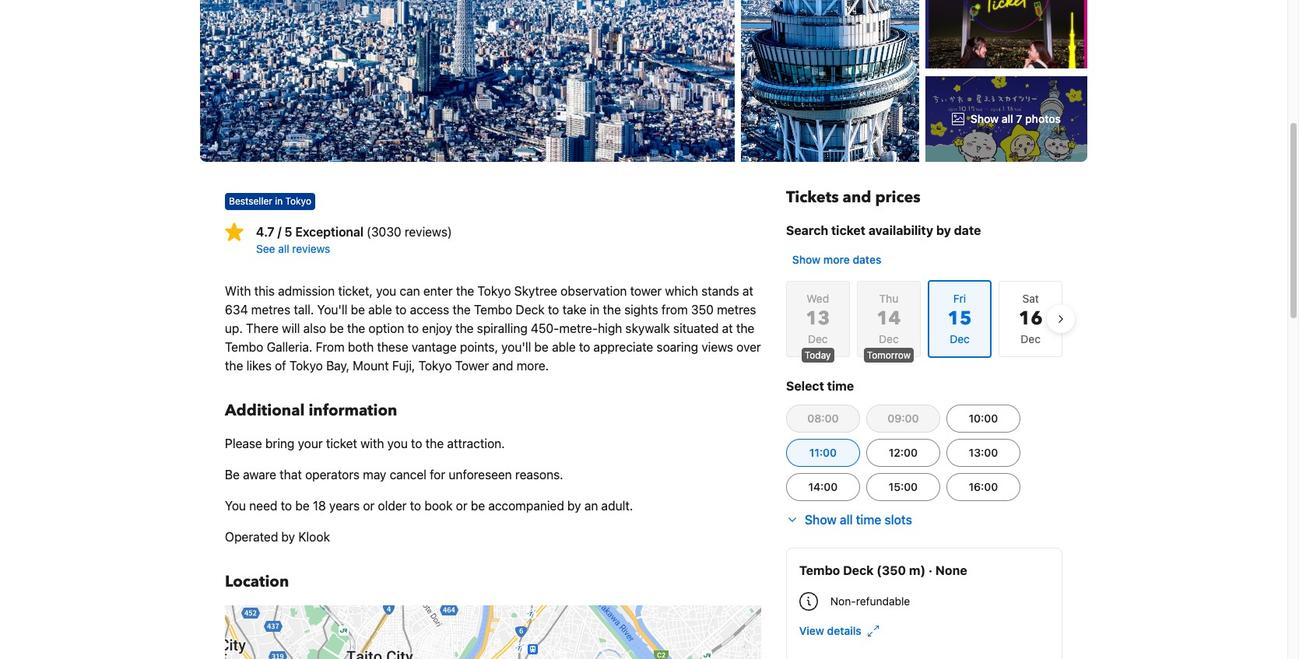 Task type: locate. For each thing, give the bounding box(es) containing it.
1 vertical spatial and
[[492, 359, 514, 373]]

7
[[1017, 112, 1023, 125]]

1 dec from the left
[[808, 333, 828, 346]]

slots
[[885, 513, 913, 527]]

metres down this
[[251, 303, 291, 317]]

all down /
[[278, 242, 289, 255]]

show left 7
[[971, 112, 999, 125]]

0 vertical spatial tembo
[[474, 303, 513, 317]]

10:00
[[969, 412, 999, 425]]

sights
[[625, 303, 659, 317]]

13:00
[[969, 446, 998, 459]]

in inside with this admission ticket, you can enter the tokyo skytree observation tower which stands at 634 metres tall. you'll be able to access the tembo deck to take in the sights from 350 metres up. there will also be the option to enjoy the spiralling 450-metre-high skywalk situated at the tembo galleria. from both these vantage points, you'll be able to appreciate soaring views over the likes of tokyo bay, mount fuji, tokyo tower and more.
[[590, 303, 600, 317]]

show for show all 7 photos
[[971, 112, 999, 125]]

high
[[598, 322, 622, 336]]

be down unforeseen
[[471, 499, 485, 513]]

the down enter
[[453, 303, 471, 317]]

0 horizontal spatial at
[[722, 322, 733, 336]]

all inside button
[[840, 513, 853, 527]]

non-refundable
[[831, 595, 911, 608]]

by left klook
[[282, 530, 295, 544]]

0 horizontal spatial deck
[[516, 303, 545, 317]]

show down search
[[793, 253, 821, 266]]

2 horizontal spatial by
[[937, 223, 951, 238]]

klook
[[298, 530, 330, 544]]

0 vertical spatial deck
[[516, 303, 545, 317]]

0 vertical spatial and
[[843, 187, 872, 208]]

bay,
[[326, 359, 350, 373]]

ticket,
[[338, 284, 373, 298]]

you right with on the bottom
[[387, 437, 408, 451]]

ticket left with on the bottom
[[326, 437, 357, 451]]

can
[[400, 284, 420, 298]]

to up the 'cancel'
[[411, 437, 422, 451]]

1 horizontal spatial able
[[552, 340, 576, 354]]

up.
[[225, 322, 243, 336]]

or left older
[[363, 499, 375, 513]]

tembo up non-
[[800, 564, 840, 578]]

1 horizontal spatial dec
[[879, 333, 899, 346]]

tembo deck (350 m) · none
[[800, 564, 968, 578]]

(3030
[[367, 225, 402, 239]]

availability
[[869, 223, 934, 238]]

which
[[665, 284, 699, 298]]

today
[[805, 350, 831, 361]]

at right the stands
[[743, 284, 754, 298]]

metres down the stands
[[717, 303, 757, 317]]

1 vertical spatial all
[[278, 242, 289, 255]]

tembo down "up." on the left
[[225, 340, 263, 354]]

also
[[303, 322, 326, 336]]

enter
[[424, 284, 453, 298]]

be
[[225, 468, 240, 482]]

from
[[316, 340, 345, 354]]

enjoy
[[422, 322, 452, 336]]

please
[[225, 437, 262, 451]]

region
[[774, 274, 1075, 364]]

ticket up show more dates
[[832, 223, 866, 238]]

0 horizontal spatial all
[[278, 242, 289, 255]]

1 vertical spatial by
[[568, 499, 581, 513]]

your
[[298, 437, 323, 451]]

1 vertical spatial tembo
[[225, 340, 263, 354]]

350
[[691, 303, 714, 317]]

all inside 4.7 / 5 exceptional (3030 reviews) see all reviews
[[278, 242, 289, 255]]

information
[[309, 400, 397, 421]]

by left the date
[[937, 223, 951, 238]]

1 vertical spatial show
[[793, 253, 821, 266]]

dec down 16
[[1021, 333, 1041, 346]]

the up over
[[737, 322, 755, 336]]

tickets and prices
[[786, 187, 921, 208]]

you need to be 18 years or older to book or be accompanied by an adult.
[[225, 499, 633, 513]]

that
[[280, 468, 302, 482]]

the left likes
[[225, 359, 243, 373]]

dec inside thu 14 dec tomorrow
[[879, 333, 899, 346]]

book
[[425, 499, 453, 513]]

show inside button
[[793, 253, 821, 266]]

1 horizontal spatial at
[[743, 284, 754, 298]]

in down observation
[[590, 303, 600, 317]]

tomorrow
[[867, 350, 911, 361]]

4.7 / 5 exceptional (3030 reviews) see all reviews
[[256, 225, 452, 255]]

more.
[[517, 359, 549, 373]]

2 dec from the left
[[879, 333, 899, 346]]

1 horizontal spatial time
[[856, 513, 882, 527]]

able down metre-
[[552, 340, 576, 354]]

tower
[[455, 359, 489, 373]]

and
[[843, 187, 872, 208], [492, 359, 514, 373]]

deck down the skytree
[[516, 303, 545, 317]]

at up views
[[722, 322, 733, 336]]

select time
[[786, 379, 854, 393]]

0 horizontal spatial metres
[[251, 303, 291, 317]]

2 vertical spatial tembo
[[800, 564, 840, 578]]

all left slots
[[840, 513, 853, 527]]

0 vertical spatial you
[[376, 284, 397, 298]]

1 horizontal spatial all
[[840, 513, 853, 527]]

in right bestseller
[[275, 195, 283, 207]]

to left enjoy
[[408, 322, 419, 336]]

metre-
[[560, 322, 598, 336]]

0 horizontal spatial ticket
[[326, 437, 357, 451]]

and down you'll
[[492, 359, 514, 373]]

0 horizontal spatial or
[[363, 499, 375, 513]]

634
[[225, 303, 248, 317]]

able up option
[[368, 303, 392, 317]]

m)
[[910, 564, 926, 578]]

photos
[[1026, 112, 1061, 125]]

show for show more dates
[[793, 253, 821, 266]]

2 metres from the left
[[717, 303, 757, 317]]

be left 18
[[295, 499, 310, 513]]

1 vertical spatial you
[[387, 437, 408, 451]]

1 vertical spatial ticket
[[326, 437, 357, 451]]

deck inside with this admission ticket, you can enter the tokyo skytree observation tower which stands at 634 metres tall. you'll be able to access the tembo deck to take in the sights from 350 metres up. there will also be the option to enjoy the spiralling 450-metre-high skywalk situated at the tembo galleria. from both these vantage points, you'll be able to appreciate soaring views over the likes of tokyo bay, mount fuji, tokyo tower and more.
[[516, 303, 545, 317]]

tembo
[[474, 303, 513, 317], [225, 340, 263, 354], [800, 564, 840, 578]]

attraction.
[[447, 437, 505, 451]]

tickets
[[786, 187, 839, 208]]

1 horizontal spatial and
[[843, 187, 872, 208]]

location
[[225, 572, 289, 593]]

1 horizontal spatial metres
[[717, 303, 757, 317]]

over
[[737, 340, 761, 354]]

you
[[376, 284, 397, 298], [387, 437, 408, 451]]

2 vertical spatial by
[[282, 530, 295, 544]]

5
[[285, 225, 292, 239]]

0 vertical spatial all
[[1002, 112, 1014, 125]]

exceptional
[[295, 225, 364, 239]]

show more dates
[[793, 253, 882, 266]]

1 vertical spatial in
[[590, 303, 600, 317]]

2 horizontal spatial tembo
[[800, 564, 840, 578]]

dec up 'tomorrow'
[[879, 333, 899, 346]]

0 horizontal spatial and
[[492, 359, 514, 373]]

adult.
[[602, 499, 633, 513]]

ticket
[[832, 223, 866, 238], [326, 437, 357, 451]]

show inside button
[[805, 513, 837, 527]]

at
[[743, 284, 754, 298], [722, 322, 733, 336]]

0 horizontal spatial by
[[282, 530, 295, 544]]

all left 7
[[1002, 112, 1014, 125]]

0 vertical spatial ticket
[[832, 223, 866, 238]]

show down 14:00
[[805, 513, 837, 527]]

0 horizontal spatial dec
[[808, 333, 828, 346]]

region containing 13
[[774, 274, 1075, 364]]

2 horizontal spatial dec
[[1021, 333, 1041, 346]]

0 horizontal spatial time
[[828, 379, 854, 393]]

view details link
[[800, 624, 879, 639]]

sat 16 dec
[[1019, 292, 1043, 346]]

time left slots
[[856, 513, 882, 527]]

dec inside wed 13 dec today
[[808, 333, 828, 346]]

appreciate
[[594, 340, 654, 354]]

1 horizontal spatial or
[[456, 499, 468, 513]]

in
[[275, 195, 283, 207], [590, 303, 600, 317]]

vantage
[[412, 340, 457, 354]]

tembo up spiralling
[[474, 303, 513, 317]]

3 dec from the left
[[1021, 333, 1041, 346]]

or right book
[[456, 499, 468, 513]]

all
[[1002, 112, 1014, 125], [278, 242, 289, 255], [840, 513, 853, 527]]

you left can at the top of page
[[376, 284, 397, 298]]

0 vertical spatial show
[[971, 112, 999, 125]]

2 vertical spatial show
[[805, 513, 837, 527]]

0 vertical spatial at
[[743, 284, 754, 298]]

deck
[[516, 303, 545, 317], [843, 564, 874, 578]]

dates
[[853, 253, 882, 266]]

1 horizontal spatial in
[[590, 303, 600, 317]]

1 horizontal spatial deck
[[843, 564, 874, 578]]

cancel
[[390, 468, 427, 482]]

1 metres from the left
[[251, 303, 291, 317]]

show for show all time slots
[[805, 513, 837, 527]]

0 horizontal spatial able
[[368, 303, 392, 317]]

wed 13 dec today
[[805, 292, 831, 361]]

1 vertical spatial able
[[552, 340, 576, 354]]

0 vertical spatial time
[[828, 379, 854, 393]]

bestseller
[[229, 195, 272, 207]]

1 vertical spatial time
[[856, 513, 882, 527]]

dec up today
[[808, 333, 828, 346]]

2 horizontal spatial all
[[1002, 112, 1014, 125]]

operated
[[225, 530, 278, 544]]

admission
[[278, 284, 335, 298]]

will
[[282, 322, 300, 336]]

deck up non-refundable
[[843, 564, 874, 578]]

and left "prices"
[[843, 187, 872, 208]]

points,
[[460, 340, 498, 354]]

time
[[828, 379, 854, 393], [856, 513, 882, 527]]

you inside with this admission ticket, you can enter the tokyo skytree observation tower which stands at 634 metres tall. you'll be able to access the tembo deck to take in the sights from 350 metres up. there will also be the option to enjoy the spiralling 450-metre-high skywalk situated at the tembo galleria. from both these vantage points, you'll be able to appreciate soaring views over the likes of tokyo bay, mount fuji, tokyo tower and more.
[[376, 284, 397, 298]]

0 horizontal spatial in
[[275, 195, 283, 207]]

time right select
[[828, 379, 854, 393]]

the
[[456, 284, 474, 298], [453, 303, 471, 317], [603, 303, 621, 317], [347, 322, 365, 336], [456, 322, 474, 336], [737, 322, 755, 336], [225, 359, 243, 373], [426, 437, 444, 451]]

be down ticket,
[[351, 303, 365, 317]]

0 horizontal spatial tembo
[[225, 340, 263, 354]]

by left an
[[568, 499, 581, 513]]

2 vertical spatial all
[[840, 513, 853, 527]]



Task type: describe. For each thing, give the bounding box(es) containing it.
tokyo down vantage at bottom
[[419, 359, 452, 373]]

the up both
[[347, 322, 365, 336]]

operators
[[305, 468, 360, 482]]

skywalk
[[626, 322, 670, 336]]

tower
[[630, 284, 662, 298]]

prices
[[876, 187, 921, 208]]

2 or from the left
[[456, 499, 468, 513]]

the right enter
[[456, 284, 474, 298]]

all for show all 7 photos
[[1002, 112, 1014, 125]]

see all reviews button
[[256, 241, 762, 257]]

you'll
[[317, 303, 348, 317]]

(350
[[877, 564, 907, 578]]

450-
[[531, 322, 560, 336]]

1 vertical spatial deck
[[843, 564, 874, 578]]

accompanied
[[489, 499, 564, 513]]

more
[[824, 253, 850, 266]]

for
[[430, 468, 446, 482]]

to up the 450-
[[548, 303, 559, 317]]

likes
[[247, 359, 272, 373]]

additional
[[225, 400, 305, 421]]

be down the 450-
[[535, 340, 549, 354]]

·
[[929, 564, 933, 578]]

0 vertical spatial able
[[368, 303, 392, 317]]

both
[[348, 340, 374, 354]]

13
[[806, 306, 830, 332]]

show all 7 photos
[[971, 112, 1061, 125]]

these
[[377, 340, 409, 354]]

wed
[[807, 292, 830, 305]]

11:00
[[810, 446, 837, 459]]

you
[[225, 499, 246, 513]]

fuji,
[[392, 359, 415, 373]]

to down can at the top of page
[[395, 303, 407, 317]]

1 or from the left
[[363, 499, 375, 513]]

thu 14 dec tomorrow
[[867, 292, 911, 361]]

you'll
[[502, 340, 531, 354]]

stands
[[702, 284, 740, 298]]

refundable
[[856, 595, 911, 608]]

the up points,
[[456, 322, 474, 336]]

there
[[246, 322, 279, 336]]

the up high at the left of the page
[[603, 303, 621, 317]]

view details
[[800, 625, 862, 638]]

bring
[[266, 437, 295, 451]]

thu
[[880, 292, 899, 305]]

1 horizontal spatial ticket
[[832, 223, 866, 238]]

may
[[363, 468, 387, 482]]

1 vertical spatial at
[[722, 322, 733, 336]]

search ticket availability by date
[[786, 223, 982, 238]]

bestseller in tokyo
[[229, 195, 311, 207]]

dec inside sat 16 dec
[[1021, 333, 1041, 346]]

to right need
[[281, 499, 292, 513]]

12:00
[[889, 446, 918, 459]]

1 horizontal spatial tembo
[[474, 303, 513, 317]]

take
[[563, 303, 587, 317]]

be aware that operators may cancel for unforeseen reasons.
[[225, 468, 564, 482]]

reasons.
[[516, 468, 564, 482]]

the up for
[[426, 437, 444, 451]]

details
[[828, 625, 862, 638]]

need
[[249, 499, 278, 513]]

from
[[662, 303, 688, 317]]

view
[[800, 625, 825, 638]]

tokyo up spiralling
[[478, 284, 511, 298]]

09:00
[[888, 412, 919, 425]]

search
[[786, 223, 829, 238]]

date
[[954, 223, 982, 238]]

0 vertical spatial by
[[937, 223, 951, 238]]

18
[[313, 499, 326, 513]]

be down you'll at the top of page
[[330, 322, 344, 336]]

16
[[1019, 306, 1043, 332]]

tokyo up 5 in the top of the page
[[285, 195, 311, 207]]

time inside button
[[856, 513, 882, 527]]

galleria.
[[267, 340, 313, 354]]

please bring your ticket with you to the attraction.
[[225, 437, 505, 451]]

an
[[585, 499, 598, 513]]

16:00
[[969, 480, 999, 494]]

tall.
[[294, 303, 314, 317]]

additional information
[[225, 400, 397, 421]]

14
[[877, 306, 901, 332]]

dec for 14
[[879, 333, 899, 346]]

of
[[275, 359, 286, 373]]

tokyo down galleria.
[[290, 359, 323, 373]]

non-
[[831, 595, 856, 608]]

this
[[254, 284, 275, 298]]

all for show all time slots
[[840, 513, 853, 527]]

select
[[786, 379, 825, 393]]

option
[[369, 322, 404, 336]]

dec for 13
[[808, 333, 828, 346]]

years
[[329, 499, 360, 513]]

with
[[361, 437, 384, 451]]

aware
[[243, 468, 277, 482]]

views
[[702, 340, 734, 354]]

older
[[378, 499, 407, 513]]

mount
[[353, 359, 389, 373]]

map region
[[225, 606, 762, 660]]

0 vertical spatial in
[[275, 195, 283, 207]]

unforeseen
[[449, 468, 512, 482]]

to left book
[[410, 499, 421, 513]]

and inside with this admission ticket, you can enter the tokyo skytree observation tower which stands at 634 metres tall. you'll be able to access the tembo deck to take in the sights from 350 metres up. there will also be the option to enjoy the spiralling 450-metre-high skywalk situated at the tembo galleria. from both these vantage points, you'll be able to appreciate soaring views over the likes of tokyo bay, mount fuji, tokyo tower and more.
[[492, 359, 514, 373]]

14:00
[[809, 480, 838, 494]]

show all time slots
[[805, 513, 913, 527]]

spiralling
[[477, 322, 528, 336]]

1 horizontal spatial by
[[568, 499, 581, 513]]

show all time slots button
[[786, 511, 913, 530]]

to down metre-
[[579, 340, 591, 354]]

/
[[278, 225, 281, 239]]



Task type: vqa. For each thing, say whether or not it's contained in the screenshot.
Sat 16 Dec
yes



